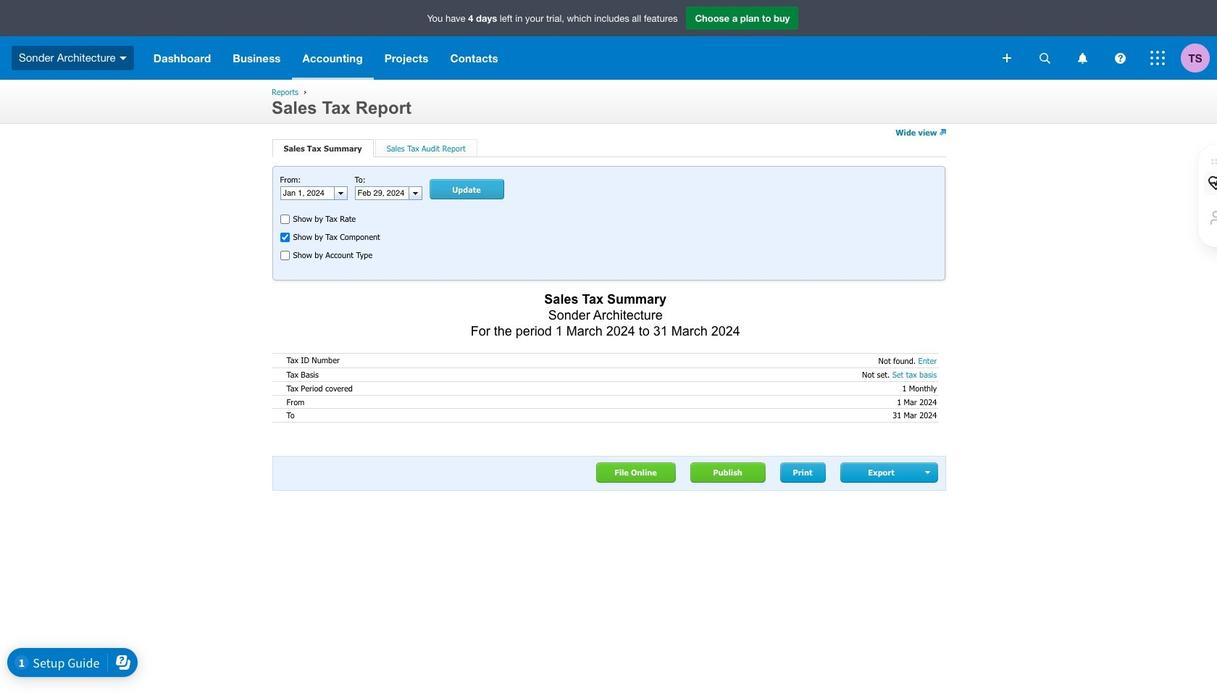 Task type: describe. For each thing, give the bounding box(es) containing it.
0 horizontal spatial svg image
[[1003, 54, 1012, 62]]

2 horizontal spatial svg image
[[1151, 51, 1166, 65]]

0 horizontal spatial svg image
[[119, 56, 127, 60]]

2 horizontal spatial svg image
[[1078, 53, 1088, 63]]

export options... image
[[926, 471, 932, 474]]



Task type: vqa. For each thing, say whether or not it's contained in the screenshot.
BARBUDA
no



Task type: locate. For each thing, give the bounding box(es) containing it.
svg image
[[1151, 51, 1166, 65], [1115, 53, 1126, 63], [1003, 54, 1012, 62]]

1 horizontal spatial svg image
[[1040, 53, 1051, 63]]

1 horizontal spatial svg image
[[1115, 53, 1126, 63]]

None checkbox
[[280, 215, 290, 224]]

None checkbox
[[280, 233, 290, 242], [280, 251, 290, 260], [280, 233, 290, 242], [280, 251, 290, 260]]

svg image
[[1040, 53, 1051, 63], [1078, 53, 1088, 63], [119, 56, 127, 60]]

None text field
[[281, 187, 334, 199], [356, 187, 408, 199], [281, 187, 334, 199], [356, 187, 408, 199]]

banner
[[0, 0, 1218, 80]]



